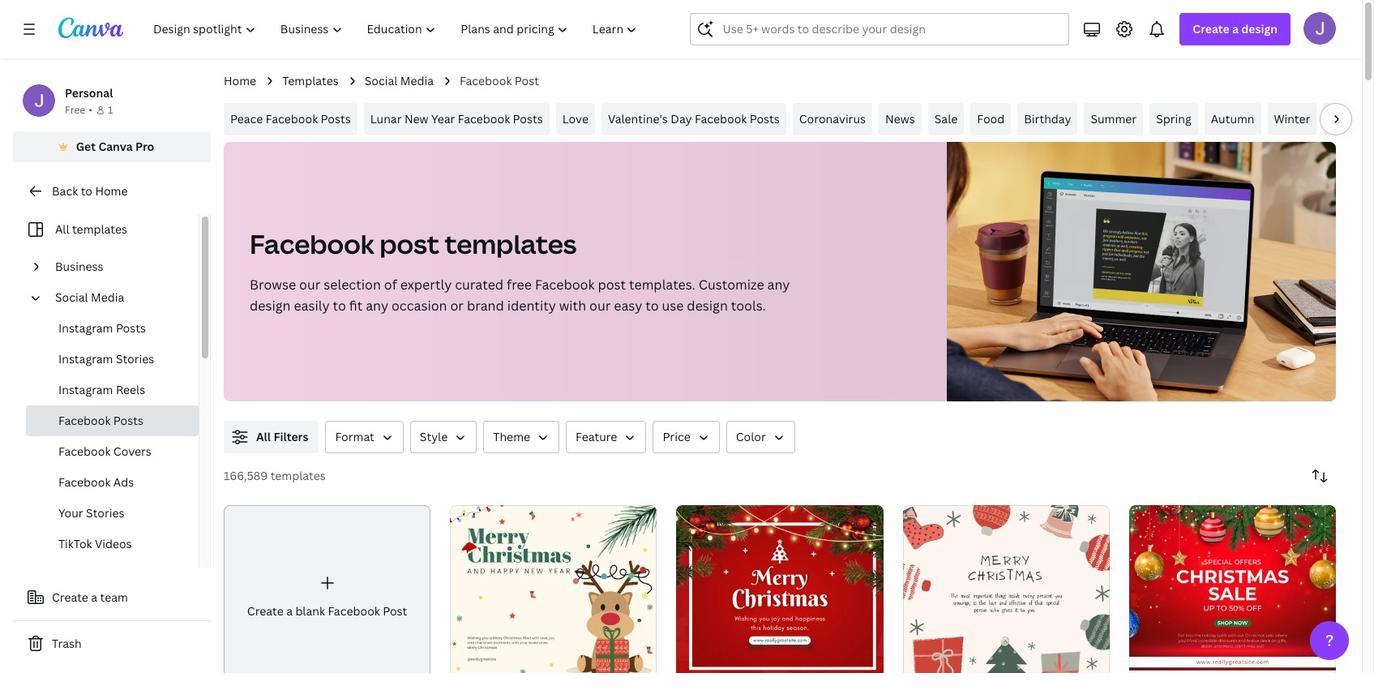 Task type: describe. For each thing, give the bounding box(es) containing it.
facebook ads
[[58, 474, 134, 490]]

new
[[405, 111, 429, 127]]

autumn
[[1211, 111, 1255, 127]]

winter link
[[1268, 103, 1317, 135]]

lunar new year facebook posts
[[370, 111, 543, 127]]

0 vertical spatial social media link
[[365, 72, 434, 90]]

business link
[[49, 251, 189, 282]]

all templates
[[55, 221, 127, 237]]

spring
[[1157, 111, 1192, 127]]

personal
[[65, 85, 113, 101]]

valentine's day facebook posts link
[[602, 103, 786, 135]]

media for social media link to the left
[[91, 290, 124, 305]]

get
[[76, 139, 96, 154]]

facebook inside facebook covers link
[[58, 444, 111, 459]]

free •
[[65, 103, 92, 117]]

free
[[507, 276, 532, 294]]

create for create a blank facebook post
[[247, 603, 284, 619]]

instagram reels
[[58, 382, 145, 397]]

love link
[[556, 103, 595, 135]]

sale
[[935, 111, 958, 127]]

posts down 'templates' link
[[321, 111, 351, 127]]

back
[[52, 183, 78, 199]]

valentine's
[[608, 111, 668, 127]]

occasion
[[392, 297, 447, 315]]

instagram posts link
[[26, 313, 199, 344]]

facebook post
[[460, 73, 539, 88]]

autumn link
[[1205, 103, 1261, 135]]

back to home link
[[13, 175, 211, 208]]

all for all filters
[[256, 429, 271, 444]]

business
[[55, 259, 103, 274]]

easy
[[614, 297, 643, 315]]

peace facebook posts
[[230, 111, 351, 127]]

format
[[335, 429, 375, 444]]

news
[[886, 111, 915, 127]]

coronavirus link
[[793, 103, 873, 135]]

instagram for instagram reels
[[58, 382, 113, 397]]

1 horizontal spatial to
[[333, 297, 346, 315]]

media for topmost social media link
[[400, 73, 434, 88]]

get canva pro button
[[13, 131, 211, 162]]

0 horizontal spatial design
[[250, 297, 291, 315]]

peace
[[230, 111, 263, 127]]

theme
[[493, 429, 530, 444]]

0 horizontal spatial to
[[81, 183, 92, 199]]

1 horizontal spatial any
[[768, 276, 790, 294]]

facebook inside browse our selection of expertly curated free facebook post templates. customize any design easily to fit any occasion or brand identity with our easy to use design tools.
[[535, 276, 595, 294]]

sale link
[[928, 103, 964, 135]]

templates
[[282, 73, 339, 88]]

stories for instagram stories
[[116, 351, 154, 367]]

stories for your stories
[[86, 505, 125, 521]]

create for create a team
[[52, 590, 88, 605]]

food
[[977, 111, 1005, 127]]

2 horizontal spatial templates
[[445, 226, 577, 261]]

Search search field
[[723, 14, 1059, 45]]

pro
[[135, 139, 154, 154]]

post inside 'link'
[[383, 603, 407, 619]]

templates.
[[629, 276, 696, 294]]

1
[[108, 103, 113, 117]]

social media for topmost social media link
[[365, 73, 434, 88]]

social media for social media link to the left
[[55, 290, 124, 305]]

all filters
[[256, 429, 309, 444]]

day
[[671, 111, 692, 127]]

brand
[[467, 297, 504, 315]]

jacob simon image
[[1304, 12, 1336, 45]]

facebook up browse
[[250, 226, 374, 261]]

post inside browse our selection of expertly curated free facebook post templates. customize any design easily to fit any occasion or brand identity with our easy to use design tools.
[[598, 276, 626, 294]]

easter link
[[1324, 103, 1371, 135]]

your stories
[[58, 505, 125, 521]]

all filters button
[[224, 421, 319, 453]]

a for blank
[[286, 603, 293, 619]]

166,589
[[224, 468, 268, 483]]

style
[[420, 429, 448, 444]]

customize
[[699, 276, 764, 294]]

all for all templates
[[55, 221, 69, 237]]

facebook inside lunar new year facebook posts link
[[458, 111, 510, 127]]

green red modern merry christmas facebook post image
[[450, 505, 657, 673]]

instagram posts
[[58, 320, 146, 336]]

posts down reels
[[113, 413, 143, 428]]

filters
[[274, 429, 309, 444]]

use
[[662, 297, 684, 315]]

winter
[[1274, 111, 1311, 127]]

free
[[65, 103, 85, 117]]

covers
[[113, 444, 152, 459]]

lunar
[[370, 111, 402, 127]]

summer
[[1091, 111, 1137, 127]]

2 horizontal spatial to
[[646, 297, 659, 315]]

your stories link
[[26, 498, 199, 529]]

your
[[58, 505, 83, 521]]

price button
[[653, 421, 720, 453]]

lunar new year facebook posts link
[[364, 103, 550, 135]]

facebook inside facebook ads link
[[58, 474, 111, 490]]

selection
[[324, 276, 381, 294]]

1 horizontal spatial design
[[687, 297, 728, 315]]

create a blank facebook post link
[[224, 505, 431, 673]]

theme button
[[484, 421, 560, 453]]

0 horizontal spatial social media link
[[49, 282, 189, 313]]

beige illustrative merry christmas greeting facebook post image
[[903, 505, 1110, 673]]

0 horizontal spatial post
[[380, 226, 440, 261]]

create a team
[[52, 590, 128, 605]]

facebook covers link
[[26, 436, 199, 467]]

news link
[[879, 103, 922, 135]]



Task type: locate. For each thing, give the bounding box(es) containing it.
1 horizontal spatial create
[[247, 603, 284, 619]]

get canva pro
[[76, 139, 154, 154]]

reels
[[116, 382, 145, 397]]

templates down filters
[[271, 468, 326, 483]]

design left jacob simon "image" on the top of page
[[1242, 21, 1278, 36]]

create inside 'link'
[[247, 603, 284, 619]]

curated
[[455, 276, 504, 294]]

1 vertical spatial media
[[91, 290, 124, 305]]

templates down back to home
[[72, 221, 127, 237]]

0 vertical spatial all
[[55, 221, 69, 237]]

any
[[768, 276, 790, 294], [366, 297, 388, 315]]

a for design
[[1233, 21, 1239, 36]]

1 horizontal spatial social
[[365, 73, 398, 88]]

team
[[100, 590, 128, 605]]

love
[[563, 111, 589, 127]]

create a team button
[[13, 581, 211, 614]]

stories inside the instagram stories "link"
[[116, 351, 154, 367]]

facebook ads link
[[26, 467, 199, 498]]

easily
[[294, 297, 330, 315]]

0 vertical spatial post
[[380, 226, 440, 261]]

facebook right "day"
[[695, 111, 747, 127]]

social for topmost social media link
[[365, 73, 398, 88]]

templates up free
[[445, 226, 577, 261]]

1 vertical spatial our
[[590, 297, 611, 315]]

browse our selection of expertly curated free facebook post templates. customize any design easily to fit any occasion or brand identity with our easy to use design tools.
[[250, 276, 790, 315]]

1 vertical spatial instagram
[[58, 351, 113, 367]]

create inside button
[[52, 590, 88, 605]]

stories up reels
[[116, 351, 154, 367]]

0 vertical spatial social media
[[365, 73, 434, 88]]

create a design
[[1193, 21, 1278, 36]]

red decorations special offers christmas sale facebook post ( landscape ) image
[[1129, 505, 1336, 673]]

tiktok videos link
[[26, 529, 199, 560]]

red modern merry christmas facebook post image
[[677, 505, 884, 673]]

spring link
[[1150, 103, 1198, 135]]

home inside back to home link
[[95, 183, 128, 199]]

home up peace
[[224, 73, 256, 88]]

instagram up facebook posts
[[58, 382, 113, 397]]

a
[[1233, 21, 1239, 36], [91, 590, 97, 605], [286, 603, 293, 619]]

stories down facebook ads link
[[86, 505, 125, 521]]

2 horizontal spatial a
[[1233, 21, 1239, 36]]

create
[[1193, 21, 1230, 36], [52, 590, 88, 605], [247, 603, 284, 619]]

post up "easy"
[[598, 276, 626, 294]]

top level navigation element
[[143, 13, 652, 45]]

media up instagram posts
[[91, 290, 124, 305]]

ads
[[113, 474, 134, 490]]

social media link up instagram posts
[[49, 282, 189, 313]]

facebook posts
[[58, 413, 143, 428]]

166,589 templates
[[224, 468, 326, 483]]

coronavirus
[[799, 111, 866, 127]]

1 horizontal spatial media
[[400, 73, 434, 88]]

0 horizontal spatial home
[[95, 183, 128, 199]]

1 vertical spatial social media
[[55, 290, 124, 305]]

our right with
[[590, 297, 611, 315]]

1 horizontal spatial home
[[224, 73, 256, 88]]

facebook
[[460, 73, 512, 88], [266, 111, 318, 127], [458, 111, 510, 127], [695, 111, 747, 127], [250, 226, 374, 261], [535, 276, 595, 294], [58, 413, 111, 428], [58, 444, 111, 459], [58, 474, 111, 490], [328, 603, 380, 619]]

design down customize
[[687, 297, 728, 315]]

blank
[[295, 603, 325, 619]]

facebook down 'templates' link
[[266, 111, 318, 127]]

2 horizontal spatial create
[[1193, 21, 1230, 36]]

feature button
[[566, 421, 647, 453]]

social media inside social media link
[[55, 290, 124, 305]]

fit
[[349, 297, 363, 315]]

0 horizontal spatial any
[[366, 297, 388, 315]]

templates link
[[282, 72, 339, 90]]

1 vertical spatial social
[[55, 290, 88, 305]]

design down browse
[[250, 297, 291, 315]]

0 horizontal spatial our
[[299, 276, 321, 294]]

facebook up facebook ads
[[58, 444, 111, 459]]

0 vertical spatial home
[[224, 73, 256, 88]]

a for team
[[91, 590, 97, 605]]

0 vertical spatial media
[[400, 73, 434, 88]]

2 instagram from the top
[[58, 351, 113, 367]]

social media down the business
[[55, 290, 124, 305]]

facebook down instagram reels
[[58, 413, 111, 428]]

templates
[[72, 221, 127, 237], [445, 226, 577, 261], [271, 468, 326, 483]]

facebook inside create a blank facebook post element
[[328, 603, 380, 619]]

back to home
[[52, 183, 128, 199]]

instagram
[[58, 320, 113, 336], [58, 351, 113, 367], [58, 382, 113, 397]]

easter
[[1330, 111, 1365, 127]]

3 instagram from the top
[[58, 382, 113, 397]]

0 horizontal spatial templates
[[72, 221, 127, 237]]

0 vertical spatial post
[[515, 73, 539, 88]]

1 vertical spatial stories
[[86, 505, 125, 521]]

0 vertical spatial stories
[[116, 351, 154, 367]]

2 vertical spatial instagram
[[58, 382, 113, 397]]

tiktok videos
[[58, 536, 132, 551]]

a inside 'link'
[[286, 603, 293, 619]]

price
[[663, 429, 691, 444]]

facebook post templates
[[250, 226, 577, 261]]

tools.
[[731, 297, 766, 315]]

any right customize
[[768, 276, 790, 294]]

1 horizontal spatial our
[[590, 297, 611, 315]]

identity
[[507, 297, 556, 315]]

to left fit
[[333, 297, 346, 315]]

facebook covers
[[58, 444, 152, 459]]

1 vertical spatial home
[[95, 183, 128, 199]]

design
[[1242, 21, 1278, 36], [250, 297, 291, 315], [687, 297, 728, 315]]

posts down the facebook post
[[513, 111, 543, 127]]

color
[[736, 429, 766, 444]]

summer link
[[1085, 103, 1144, 135]]

•
[[89, 103, 92, 117]]

stories
[[116, 351, 154, 367], [86, 505, 125, 521]]

all down back
[[55, 221, 69, 237]]

None search field
[[690, 13, 1070, 45]]

1 horizontal spatial post
[[515, 73, 539, 88]]

create a blank facebook post element
[[224, 505, 431, 673]]

posts left coronavirus
[[750, 111, 780, 127]]

0 vertical spatial instagram
[[58, 320, 113, 336]]

1 horizontal spatial templates
[[271, 468, 326, 483]]

instagram for instagram posts
[[58, 320, 113, 336]]

instagram up instagram stories
[[58, 320, 113, 336]]

all inside button
[[256, 429, 271, 444]]

templates for 166,589 templates
[[271, 468, 326, 483]]

instagram reels link
[[26, 375, 199, 405]]

0 horizontal spatial post
[[383, 603, 407, 619]]

social for social media link to the left
[[55, 290, 88, 305]]

home link
[[224, 72, 256, 90]]

media up new
[[400, 73, 434, 88]]

1 horizontal spatial a
[[286, 603, 293, 619]]

facebook up 'lunar new year facebook posts'
[[460, 73, 512, 88]]

0 horizontal spatial social
[[55, 290, 88, 305]]

1 horizontal spatial post
[[598, 276, 626, 294]]

0 horizontal spatial social media
[[55, 290, 124, 305]]

facebook right blank
[[328, 603, 380, 619]]

1 horizontal spatial social media link
[[365, 72, 434, 90]]

social
[[365, 73, 398, 88], [55, 290, 88, 305]]

0 horizontal spatial media
[[91, 290, 124, 305]]

facebook up with
[[535, 276, 595, 294]]

with
[[559, 297, 586, 315]]

to
[[81, 183, 92, 199], [333, 297, 346, 315], [646, 297, 659, 315]]

videos
[[95, 536, 132, 551]]

posts
[[321, 111, 351, 127], [513, 111, 543, 127], [750, 111, 780, 127], [116, 320, 146, 336], [113, 413, 143, 428]]

instagram inside "link"
[[58, 351, 113, 367]]

social media link up lunar
[[365, 72, 434, 90]]

0 vertical spatial social
[[365, 73, 398, 88]]

1 vertical spatial post
[[383, 603, 407, 619]]

a inside dropdown button
[[1233, 21, 1239, 36]]

1 horizontal spatial all
[[256, 429, 271, 444]]

create for create a design
[[1193, 21, 1230, 36]]

Sort by button
[[1304, 460, 1336, 492]]

to left use
[[646, 297, 659, 315]]

posts up the instagram stories "link"
[[116, 320, 146, 336]]

style button
[[410, 421, 477, 453]]

facebook up "your stories"
[[58, 474, 111, 490]]

social down the business
[[55, 290, 88, 305]]

all templates link
[[23, 214, 189, 245]]

home up all templates link on the left top of page
[[95, 183, 128, 199]]

our up the easily
[[299, 276, 321, 294]]

1 vertical spatial any
[[366, 297, 388, 315]]

stories inside your stories link
[[86, 505, 125, 521]]

valentine's day facebook posts
[[608, 111, 780, 127]]

facebook right year
[[458, 111, 510, 127]]

1 vertical spatial social media link
[[49, 282, 189, 313]]

1 vertical spatial post
[[598, 276, 626, 294]]

social up lunar
[[365, 73, 398, 88]]

social media up lunar
[[365, 73, 434, 88]]

social media
[[365, 73, 434, 88], [55, 290, 124, 305]]

peace facebook posts link
[[224, 103, 357, 135]]

instagram up instagram reels
[[58, 351, 113, 367]]

trash
[[52, 636, 82, 651]]

facebook inside peace facebook posts link
[[266, 111, 318, 127]]

0 horizontal spatial create
[[52, 590, 88, 605]]

expertly
[[400, 276, 452, 294]]

1 vertical spatial all
[[256, 429, 271, 444]]

instagram for instagram stories
[[58, 351, 113, 367]]

a inside button
[[91, 590, 97, 605]]

food link
[[971, 103, 1011, 135]]

to right back
[[81, 183, 92, 199]]

instagram stories
[[58, 351, 154, 367]]

browse
[[250, 276, 296, 294]]

of
[[384, 276, 397, 294]]

0 horizontal spatial a
[[91, 590, 97, 605]]

media
[[400, 73, 434, 88], [91, 290, 124, 305]]

1 horizontal spatial social media
[[365, 73, 434, 88]]

home
[[224, 73, 256, 88], [95, 183, 128, 199]]

year
[[431, 111, 455, 127]]

all left filters
[[256, 429, 271, 444]]

trash link
[[13, 628, 211, 660]]

tiktok
[[58, 536, 92, 551]]

our
[[299, 276, 321, 294], [590, 297, 611, 315]]

create a design button
[[1180, 13, 1291, 45]]

templates for all templates
[[72, 221, 127, 237]]

color button
[[726, 421, 795, 453]]

canva
[[98, 139, 133, 154]]

0 vertical spatial our
[[299, 276, 321, 294]]

post up expertly
[[380, 226, 440, 261]]

or
[[450, 297, 464, 315]]

posts inside 'link'
[[750, 111, 780, 127]]

0 vertical spatial any
[[768, 276, 790, 294]]

0 horizontal spatial all
[[55, 221, 69, 237]]

feature
[[576, 429, 617, 444]]

facebook inside valentine's day facebook posts 'link'
[[695, 111, 747, 127]]

birthday
[[1024, 111, 1072, 127]]

1 instagram from the top
[[58, 320, 113, 336]]

create inside dropdown button
[[1193, 21, 1230, 36]]

design inside create a design dropdown button
[[1242, 21, 1278, 36]]

any right fit
[[366, 297, 388, 315]]

2 horizontal spatial design
[[1242, 21, 1278, 36]]



Task type: vqa. For each thing, say whether or not it's contained in the screenshot.
or
yes



